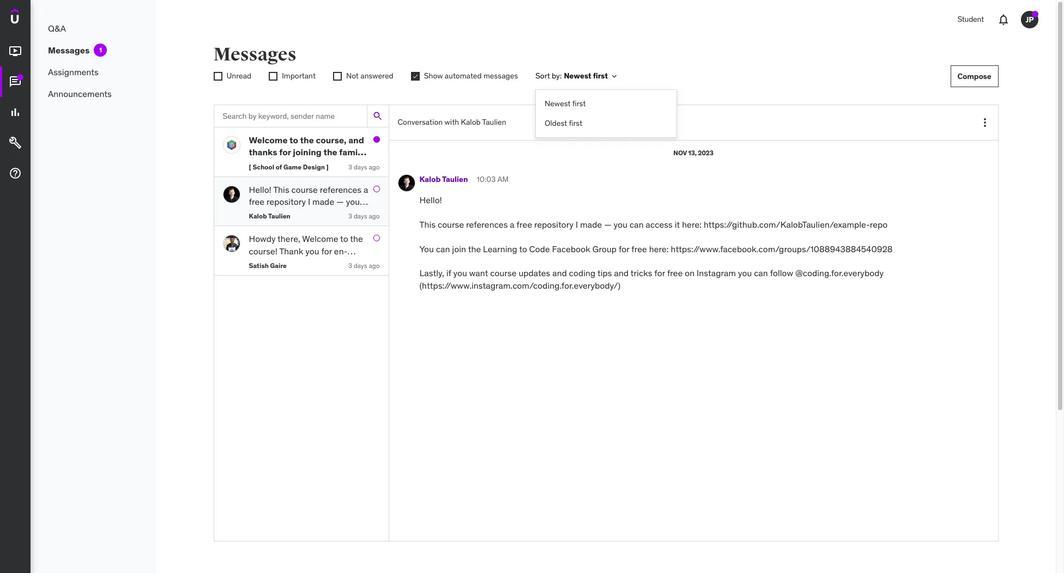 Task type: locate. For each thing, give the bounding box(es) containing it.
0 horizontal spatial and
[[553, 268, 567, 279]]

0 horizontal spatial taulien
[[268, 212, 291, 221]]

1 xsmall image from the left
[[610, 72, 619, 81]]

2 ago from the top
[[369, 212, 380, 221]]

0 vertical spatial kalob
[[461, 117, 481, 127]]

sort by: newest first
[[536, 71, 608, 81]]

1 horizontal spatial taulien
[[442, 175, 468, 185]]

3 ago from the top
[[369, 262, 380, 270]]

taulien left 10:03
[[442, 175, 468, 185]]

first for oldest first
[[569, 118, 583, 128]]

you right —
[[614, 219, 628, 230]]

0 vertical spatial taulien
[[482, 117, 506, 127]]

first up newest first button
[[593, 71, 608, 81]]

want
[[469, 268, 488, 279]]

1 vertical spatial kalob
[[420, 175, 441, 185]]

first
[[593, 71, 608, 81], [573, 99, 586, 109], [569, 118, 583, 128]]

to
[[519, 244, 527, 254]]

0 vertical spatial 3 days ago
[[348, 163, 380, 171]]

first right oldest
[[569, 118, 583, 128]]

xsmall image left important
[[269, 72, 278, 81]]

1 horizontal spatial kalob
[[420, 175, 441, 185]]

1 horizontal spatial xsmall image
[[269, 72, 278, 81]]

2 medium image from the top
[[9, 136, 22, 150]]

can
[[630, 219, 644, 230], [436, 244, 450, 254], [754, 268, 768, 279]]

1 horizontal spatial xsmall image
[[411, 72, 420, 81]]

0 vertical spatial newest
[[564, 71, 592, 81]]

(https://www.instagram.com/coding.for.everybody/)
[[420, 280, 621, 291]]

follow
[[770, 268, 794, 279]]

here: right it at right
[[682, 219, 702, 230]]

xsmall image left 'show'
[[411, 72, 420, 81]]

1 vertical spatial 3 days ago
[[348, 212, 380, 221]]

2 horizontal spatial kalob
[[461, 117, 481, 127]]

1 vertical spatial for
[[655, 268, 665, 279]]

0 vertical spatial medium image
[[9, 45, 22, 58]]

course right this
[[438, 219, 464, 230]]

xsmall image for unread
[[214, 72, 222, 81]]

oldest first
[[545, 118, 583, 128]]

newest first
[[545, 99, 586, 109]]

a
[[510, 219, 515, 230]]

newest up oldest
[[545, 99, 571, 109]]

0 vertical spatial can
[[630, 219, 644, 230]]

2 vertical spatial 3
[[348, 262, 352, 270]]

here: down "access" at the top of page
[[649, 244, 669, 254]]

2 vertical spatial taulien
[[268, 212, 291, 221]]

3 days ago for [ school of game design ]
[[348, 163, 380, 171]]

0 vertical spatial medium image
[[9, 75, 22, 88]]

0 horizontal spatial free
[[517, 219, 532, 230]]

newest
[[564, 71, 592, 81], [545, 99, 571, 109]]

0 vertical spatial course
[[438, 219, 464, 230]]

10:03
[[477, 175, 496, 185]]

group
[[593, 244, 617, 254]]

0 horizontal spatial course
[[438, 219, 464, 230]]

newest right by:
[[564, 71, 592, 81]]

access
[[646, 219, 673, 230]]

0 vertical spatial kalob taulien
[[420, 175, 468, 185]]

1 ago from the top
[[369, 163, 380, 171]]

0 horizontal spatial kalob taulien
[[249, 212, 291, 221]]

1 medium image from the top
[[9, 45, 22, 58]]

2 vertical spatial kalob
[[249, 212, 267, 221]]

instagram
[[697, 268, 736, 279]]

taulien
[[482, 117, 506, 127], [442, 175, 468, 185], [268, 212, 291, 221]]

1 vertical spatial kalob taulien
[[249, 212, 291, 221]]

show automated messages
[[424, 71, 518, 81]]

xsmall image up newest first button
[[610, 72, 619, 81]]

updates
[[519, 268, 550, 279]]

game
[[284, 163, 302, 171]]

2 xsmall image from the left
[[214, 72, 222, 81]]

0 vertical spatial 3
[[348, 163, 352, 171]]

3 days ago for kalob taulien
[[348, 212, 380, 221]]

newest first button
[[536, 94, 677, 114]]

1 vertical spatial newest
[[545, 99, 571, 109]]

you right instagram
[[738, 268, 752, 279]]

notifications image
[[997, 13, 1011, 26]]

xsmall image
[[333, 72, 342, 81], [411, 72, 420, 81]]

3
[[348, 163, 352, 171], [348, 212, 352, 221], [348, 262, 352, 270]]

3 xsmall image from the left
[[269, 72, 278, 81]]

first up oldest first
[[573, 99, 586, 109]]

kalob right the "with"
[[461, 117, 481, 127]]

taulien right the "with"
[[482, 117, 506, 127]]

2 days from the top
[[354, 212, 367, 221]]

1 xsmall image from the left
[[333, 72, 342, 81]]

2 horizontal spatial you
[[738, 268, 752, 279]]

hello! this course references a free repository i made — you can access it here: https://github.com/kalobtaulien/example-repo you can join the learning to code facebook group for free here: https://www.facebook.com/groups/1088943884540928 lastly, if you want course updates and coding tips and tricks for free on instagram you can follow @coding.for.everybody (https://www.instagram.com/coding.for.everybody/)
[[420, 195, 893, 291]]

free
[[517, 219, 532, 230], [632, 244, 647, 254], [667, 268, 683, 279]]

0 vertical spatial for
[[619, 244, 630, 254]]

kalob up satish
[[249, 212, 267, 221]]

ago
[[369, 163, 380, 171], [369, 212, 380, 221], [369, 262, 380, 270]]

1 horizontal spatial for
[[655, 268, 665, 279]]

medium image
[[9, 75, 22, 88], [9, 136, 22, 150], [9, 167, 22, 180]]

not
[[346, 71, 359, 81]]

here:
[[682, 219, 702, 230], [649, 244, 669, 254]]

3 3 days ago from the top
[[348, 262, 380, 270]]

and left the coding
[[553, 268, 567, 279]]

messages
[[214, 43, 296, 66], [48, 45, 90, 56]]

satish gaire
[[249, 262, 287, 270]]

messages up assignments
[[48, 45, 90, 56]]

1 vertical spatial ago
[[369, 212, 380, 221]]

0 horizontal spatial xsmall image
[[333, 72, 342, 81]]

join
[[452, 244, 466, 254]]

hello!
[[420, 195, 442, 206]]

kalob
[[461, 117, 481, 127], [420, 175, 441, 185], [249, 212, 267, 221]]

1 vertical spatial free
[[632, 244, 647, 254]]

satish
[[249, 262, 269, 270]]

design
[[303, 163, 325, 171]]

0 horizontal spatial xsmall image
[[214, 72, 222, 81]]

xsmall image left unread
[[214, 72, 222, 81]]

0 vertical spatial free
[[517, 219, 532, 230]]

1 horizontal spatial course
[[490, 268, 517, 279]]

school
[[253, 163, 274, 171]]

1 vertical spatial days
[[354, 212, 367, 221]]

0 horizontal spatial can
[[436, 244, 450, 254]]

1 horizontal spatial and
[[614, 268, 629, 279]]

can left the join
[[436, 244, 450, 254]]

code
[[529, 244, 550, 254]]

1 3 from the top
[[348, 163, 352, 171]]

unread
[[227, 71, 251, 81]]

free up tricks
[[632, 244, 647, 254]]

2 vertical spatial ago
[[369, 262, 380, 270]]

3 days ago for satish gaire
[[348, 262, 380, 270]]

kalob taulien up hello!
[[420, 175, 468, 185]]

kalob taulien
[[420, 175, 468, 185], [249, 212, 291, 221]]

xsmall image left not
[[333, 72, 342, 81]]

course up (https://www.instagram.com/coding.for.everybody/)
[[490, 268, 517, 279]]

student link
[[951, 7, 991, 33]]

repo
[[870, 219, 888, 230]]

xsmall image for not answered
[[333, 72, 342, 81]]

2 vertical spatial first
[[569, 118, 583, 128]]

2 vertical spatial days
[[354, 262, 367, 270]]

1 vertical spatial 3
[[348, 212, 352, 221]]

1 days from the top
[[354, 163, 367, 171]]

0 horizontal spatial here:
[[649, 244, 669, 254]]

can left follow
[[754, 268, 768, 279]]

xsmall image for show automated messages
[[411, 72, 420, 81]]

can left "access" at the top of page
[[630, 219, 644, 230]]

announcements
[[48, 88, 112, 99]]

and right tips
[[614, 268, 629, 279]]

kalob taulien up satish gaire
[[249, 212, 291, 221]]

you
[[614, 219, 628, 230], [453, 268, 467, 279], [738, 268, 752, 279]]

1 horizontal spatial kalob taulien
[[420, 175, 468, 185]]

first inside button
[[573, 99, 586, 109]]

1 vertical spatial taulien
[[442, 175, 468, 185]]

1 vertical spatial medium image
[[9, 136, 22, 150]]

1 vertical spatial first
[[573, 99, 586, 109]]

0 vertical spatial here:
[[682, 219, 702, 230]]

3 for satish gaire
[[348, 262, 352, 270]]

course
[[438, 219, 464, 230], [490, 268, 517, 279]]

2 vertical spatial free
[[667, 268, 683, 279]]

you right if
[[453, 268, 467, 279]]

1 vertical spatial medium image
[[9, 106, 22, 119]]

1 horizontal spatial free
[[632, 244, 647, 254]]

0 horizontal spatial messages
[[48, 45, 90, 56]]

3 3 from the top
[[348, 262, 352, 270]]

[ school of game design ]
[[249, 163, 329, 171]]

you
[[420, 244, 434, 254]]

3 days from the top
[[354, 262, 367, 270]]

and
[[553, 268, 567, 279], [614, 268, 629, 279]]

3 days ago
[[348, 163, 380, 171], [348, 212, 380, 221], [348, 262, 380, 270]]

messages up unread
[[214, 43, 296, 66]]

days
[[354, 163, 367, 171], [354, 212, 367, 221], [354, 262, 367, 270]]

xsmall image
[[610, 72, 619, 81], [214, 72, 222, 81], [269, 72, 278, 81]]

kalob taulien link
[[420, 175, 468, 185]]

2 xsmall image from the left
[[411, 72, 420, 81]]

for
[[619, 244, 630, 254], [655, 268, 665, 279]]

assignments link
[[31, 61, 156, 83]]

you have alerts image
[[1032, 11, 1039, 17]]

2 3 days ago from the top
[[348, 212, 380, 221]]

announcements link
[[31, 83, 156, 105]]

2 horizontal spatial xsmall image
[[610, 72, 619, 81]]

free right a
[[517, 219, 532, 230]]

Search by keyword, sender name text field
[[214, 105, 367, 127]]

1 vertical spatial course
[[490, 268, 517, 279]]

2023
[[698, 149, 714, 157]]

2 horizontal spatial can
[[754, 268, 768, 279]]

for right group
[[619, 244, 630, 254]]

0 vertical spatial days
[[354, 163, 367, 171]]

2 3 from the top
[[348, 212, 352, 221]]

0 vertical spatial ago
[[369, 163, 380, 171]]

1 vertical spatial here:
[[649, 244, 669, 254]]

kalob up hello!
[[420, 175, 441, 185]]

free left 'on'
[[667, 268, 683, 279]]

2 vertical spatial 3 days ago
[[348, 262, 380, 270]]

2 vertical spatial medium image
[[9, 167, 22, 180]]

1 3 days ago from the top
[[348, 163, 380, 171]]

2 vertical spatial can
[[754, 268, 768, 279]]

taulien down of
[[268, 212, 291, 221]]

first inside button
[[569, 118, 583, 128]]

@coding.for.everybody
[[796, 268, 884, 279]]

conversation
[[398, 117, 443, 127]]

automated
[[445, 71, 482, 81]]

messages
[[484, 71, 518, 81]]

1 medium image from the top
[[9, 75, 22, 88]]

for right tricks
[[655, 268, 665, 279]]

compose link
[[951, 65, 999, 87]]

medium image
[[9, 45, 22, 58], [9, 106, 22, 119]]



Task type: describe. For each thing, give the bounding box(es) containing it.
references
[[466, 219, 508, 230]]

i
[[576, 219, 578, 230]]

1
[[99, 46, 102, 54]]

1 vertical spatial can
[[436, 244, 450, 254]]

conversation actions image
[[979, 116, 992, 129]]

the
[[468, 244, 481, 254]]

]
[[326, 163, 329, 171]]

jp link
[[1017, 7, 1043, 33]]

ago for [ school of game design ]
[[369, 163, 380, 171]]

jp
[[1026, 15, 1034, 24]]

2 and from the left
[[614, 268, 629, 279]]

udemy image
[[11, 9, 61, 27]]

days for satish gaire
[[354, 262, 367, 270]]

repository
[[534, 219, 574, 230]]

ago for kalob taulien
[[369, 212, 380, 221]]

coding
[[569, 268, 596, 279]]

[
[[249, 163, 251, 171]]

days for kalob taulien
[[354, 212, 367, 221]]

taulien inside kalob taulien "link"
[[442, 175, 468, 185]]

first for newest first
[[573, 99, 586, 109]]

q&a link
[[31, 17, 156, 39]]

nov
[[674, 149, 687, 157]]

1 and from the left
[[553, 268, 567, 279]]

https://github.com/kalobtaulien/example-
[[704, 219, 870, 230]]

nov 13, 2023
[[674, 149, 714, 157]]

0 horizontal spatial for
[[619, 244, 630, 254]]

xsmall image for important
[[269, 72, 278, 81]]

with
[[445, 117, 459, 127]]

2 horizontal spatial taulien
[[482, 117, 506, 127]]

—
[[604, 219, 612, 230]]

tricks
[[631, 268, 653, 279]]

2 horizontal spatial free
[[667, 268, 683, 279]]

3 for kalob taulien
[[348, 212, 352, 221]]

kalob inside "link"
[[420, 175, 441, 185]]

https://www.facebook.com/groups/1088943884540928
[[671, 244, 893, 254]]

assignments
[[48, 66, 99, 77]]

not answered
[[346, 71, 394, 81]]

am
[[498, 175, 509, 185]]

show
[[424, 71, 443, 81]]

if
[[446, 268, 451, 279]]

0 horizontal spatial kalob
[[249, 212, 267, 221]]

made
[[580, 219, 602, 230]]

answered
[[361, 71, 394, 81]]

facebook
[[552, 244, 591, 254]]

newest inside button
[[545, 99, 571, 109]]

0 horizontal spatial you
[[453, 268, 467, 279]]

10:03 am
[[477, 175, 509, 185]]

13,
[[688, 149, 697, 157]]

conversation with kalob taulien
[[398, 117, 506, 127]]

1 horizontal spatial can
[[630, 219, 644, 230]]

1 horizontal spatial here:
[[682, 219, 702, 230]]

on
[[685, 268, 695, 279]]

0 vertical spatial first
[[593, 71, 608, 81]]

3 for [ school of game design ]
[[348, 163, 352, 171]]

compose
[[958, 71, 992, 81]]

sort
[[536, 71, 550, 81]]

search image
[[372, 111, 383, 122]]

of
[[276, 163, 282, 171]]

student
[[958, 14, 984, 24]]

by:
[[552, 71, 562, 81]]

learning
[[483, 244, 517, 254]]

oldest first button
[[536, 114, 677, 133]]

1 horizontal spatial messages
[[214, 43, 296, 66]]

important
[[282, 71, 316, 81]]

3 medium image from the top
[[9, 167, 22, 180]]

tips
[[598, 268, 612, 279]]

1 horizontal spatial you
[[614, 219, 628, 230]]

2 medium image from the top
[[9, 106, 22, 119]]

q&a
[[48, 23, 66, 34]]

gaire
[[270, 262, 287, 270]]

ago for satish gaire
[[369, 262, 380, 270]]

lastly,
[[420, 268, 444, 279]]

oldest
[[545, 118, 567, 128]]

this
[[420, 219, 436, 230]]

it
[[675, 219, 680, 230]]

days for [ school of game design ]
[[354, 163, 367, 171]]



Task type: vqa. For each thing, say whether or not it's contained in the screenshot.
Adobe Illustrator Complete Mega Course - Beginner to Advance's Carousel element
no



